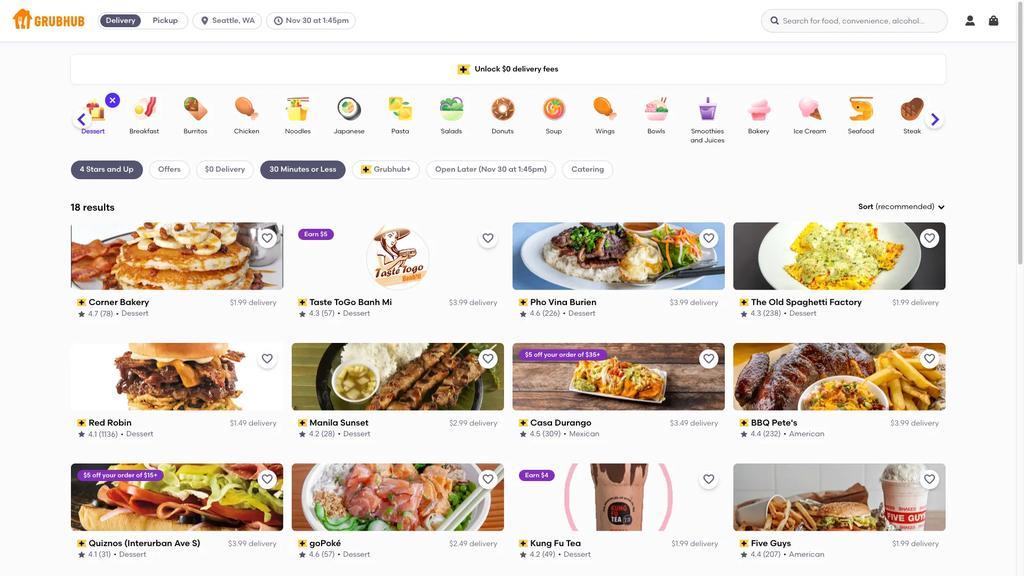 Task type: locate. For each thing, give the bounding box(es) containing it.
subscription pass image left red
[[77, 419, 87, 427]]

1 vertical spatial earn
[[525, 471, 540, 479]]

noodles image
[[279, 97, 317, 121]]

• for bbq pete's
[[784, 430, 787, 439]]

4
[[80, 165, 84, 174]]

1 • american from the top
[[784, 430, 825, 439]]

subscription pass image left casa
[[519, 419, 528, 427]]

grubhub+
[[374, 165, 411, 174]]

2 4.4 from the top
[[751, 550, 761, 559]]

30 left "minutes" in the left of the page
[[270, 165, 279, 174]]

• american down guys
[[784, 550, 825, 559]]

• american for bbq pete's
[[784, 430, 825, 439]]

2 4.3 from the left
[[751, 309, 761, 318]]

delivery for quiznos (interurban ave s)
[[249, 539, 277, 548]]

dessert for gopoké
[[343, 550, 370, 559]]

1 vertical spatial of
[[136, 471, 142, 479]]

1 vertical spatial $0
[[205, 165, 214, 174]]

star icon image left the 4.6 (57) on the bottom of page
[[298, 551, 306, 559]]

dessert for kung fu tea
[[564, 550, 591, 559]]

• american down pete's
[[784, 430, 825, 439]]

dessert for manila sunset
[[343, 430, 370, 439]]

$1.99 for five guys
[[893, 539, 909, 548]]

japanese
[[334, 127, 365, 135]]

breakfast
[[130, 127, 159, 135]]

quiznos (interurban ave s) logo image
[[71, 463, 283, 531]]

2 american from the top
[[789, 550, 825, 559]]

off for casa durango
[[534, 351, 542, 358]]

grubhub plus flag logo image for grubhub+
[[361, 166, 372, 174]]

0 horizontal spatial $5
[[83, 471, 91, 479]]

0 vertical spatial (57)
[[321, 309, 335, 318]]

or
[[311, 165, 319, 174]]

1 vertical spatial 4.1
[[88, 550, 97, 559]]

delivery for kung fu tea
[[690, 539, 718, 548]]

1 vertical spatial 4.4
[[751, 550, 761, 559]]

$1.49 delivery
[[230, 419, 277, 428]]

4.4 down the bbq
[[751, 430, 761, 439]]

0 vertical spatial • american
[[784, 430, 825, 439]]

breakfast image
[[126, 97, 163, 121]]

subscription pass image left kung
[[519, 540, 528, 547]]

stars
[[86, 165, 105, 174]]

order for durango
[[559, 351, 576, 358]]

4.4 (207)
[[751, 550, 781, 559]]

delivery left the pickup
[[106, 16, 135, 25]]

subscription pass image left the quiznos
[[77, 540, 87, 547]]

corner bakery
[[89, 297, 149, 307]]

0 vertical spatial bakery
[[748, 127, 769, 135]]

0 horizontal spatial $0
[[205, 165, 214, 174]]

dessert down sunset
[[343, 430, 370, 439]]

(57) down gopoké on the bottom left of page
[[321, 550, 335, 559]]

0 horizontal spatial 4.3
[[309, 309, 320, 318]]

0 vertical spatial off
[[534, 351, 542, 358]]

0 vertical spatial your
[[544, 351, 558, 358]]

star icon image left the 4.3 (57)
[[298, 310, 306, 318]]

bakery image
[[740, 97, 778, 121]]

vina
[[549, 297, 568, 307]]

$5 off your order of $15+
[[83, 471, 157, 479]]

star icon image for five guys
[[740, 551, 748, 559]]

1 vertical spatial (57)
[[321, 550, 335, 559]]

4.3 down the
[[751, 309, 761, 318]]

save this restaurant image for corner bakery
[[261, 232, 273, 245]]

star icon image left 4.3 (238)
[[740, 310, 748, 318]]

2 4.1 from the top
[[88, 550, 97, 559]]

$0 right unlock
[[502, 64, 511, 74]]

subscription pass image
[[298, 299, 307, 306], [519, 299, 528, 306], [740, 299, 749, 306], [298, 419, 307, 427], [740, 540, 749, 547]]

nov 30 at 1:45pm
[[286, 16, 349, 25]]

svg image
[[987, 14, 1000, 27], [273, 15, 284, 26], [937, 203, 946, 211]]

burritos
[[184, 127, 207, 135]]

subscription pass image for quiznos (interurban ave s)
[[77, 540, 87, 547]]

dessert down taste togo banh mi
[[343, 309, 370, 318]]

1 horizontal spatial earn
[[525, 471, 540, 479]]

• right (238)
[[784, 309, 787, 318]]

0 vertical spatial grubhub plus flag logo image
[[458, 64, 471, 74]]

1 horizontal spatial bakery
[[748, 127, 769, 135]]

• down togo
[[338, 309, 340, 318]]

1 horizontal spatial 4.3
[[751, 309, 761, 318]]

gopoké logo image
[[292, 463, 504, 531]]

0 horizontal spatial 4.6
[[309, 550, 320, 559]]

salads image
[[433, 97, 470, 121]]

star icon image left 4.4 (207)
[[740, 551, 748, 559]]

(interurban
[[124, 538, 172, 548]]

0 vertical spatial $5
[[320, 230, 328, 238]]

1 vertical spatial american
[[789, 550, 825, 559]]

save this restaurant image for pho vina burien
[[702, 232, 715, 245]]

of left $15+
[[136, 471, 142, 479]]

0 vertical spatial $0
[[502, 64, 511, 74]]

• dessert down corner bakery
[[116, 309, 149, 318]]

1 horizontal spatial of
[[578, 351, 584, 358]]

1 vertical spatial bakery
[[120, 297, 149, 307]]

0 horizontal spatial at
[[313, 16, 321, 25]]

bakery
[[748, 127, 769, 135], [120, 297, 149, 307]]

subscription pass image left taste
[[298, 299, 307, 306]]

your down (226)
[[544, 351, 558, 358]]

1 vertical spatial grubhub plus flag logo image
[[361, 166, 372, 174]]

save this restaurant image
[[702, 232, 715, 245], [481, 352, 494, 365], [702, 352, 715, 365], [261, 473, 273, 486], [923, 473, 936, 486]]

1 american from the top
[[789, 430, 825, 439]]

1 vertical spatial order
[[118, 471, 135, 479]]

1 vertical spatial delivery
[[216, 165, 245, 174]]

ice cream
[[794, 127, 826, 135]]

1 4.3 from the left
[[309, 309, 320, 318]]

at left 1:45pm)
[[509, 165, 516, 174]]

0 horizontal spatial order
[[118, 471, 135, 479]]

bakery down bakery image
[[748, 127, 769, 135]]

• dessert down the old spaghetti factory
[[784, 309, 817, 318]]

steak image
[[894, 97, 931, 121]]

bakery right corner
[[120, 297, 149, 307]]

1 horizontal spatial your
[[544, 351, 558, 358]]

save this restaurant button
[[257, 229, 277, 248], [478, 229, 497, 248], [699, 229, 718, 248], [920, 229, 939, 248], [257, 349, 277, 368], [478, 349, 497, 368], [699, 349, 718, 368], [920, 349, 939, 368], [257, 470, 277, 489], [478, 470, 497, 489], [699, 470, 718, 489], [920, 470, 939, 489]]

subscription pass image left the
[[740, 299, 749, 306]]

• right '(78)'
[[116, 309, 119, 318]]

american down guys
[[789, 550, 825, 559]]

4.6 for gopoké
[[309, 550, 320, 559]]

grubhub plus flag logo image left unlock
[[458, 64, 471, 74]]

1 horizontal spatial $0
[[502, 64, 511, 74]]

1 horizontal spatial and
[[691, 137, 703, 144]]

• down robin
[[121, 430, 124, 439]]

• for kung fu tea
[[558, 550, 561, 559]]

seattle, wa
[[212, 16, 255, 25]]

donuts
[[492, 127, 514, 135]]

(nov
[[478, 165, 496, 174]]

2 vertical spatial $5
[[83, 471, 91, 479]]

burritos image
[[177, 97, 214, 121]]

earn
[[304, 230, 319, 238], [525, 471, 540, 479]]

cream
[[805, 127, 826, 135]]

4.1 down red
[[88, 430, 97, 439]]

4.2 for manila sunset
[[309, 430, 319, 439]]

0 horizontal spatial 4.2
[[309, 430, 319, 439]]

star icon image left 4.1 (1136)
[[77, 430, 86, 439]]

4.4 down five
[[751, 550, 761, 559]]

1 vertical spatial your
[[102, 471, 116, 479]]

pickup button
[[143, 12, 188, 29]]

order left $15+
[[118, 471, 135, 479]]

open
[[435, 165, 456, 174]]

earn for taste togo banh mi
[[304, 230, 319, 238]]

4.3 for taste togo banh mi
[[309, 309, 320, 318]]

subscription pass image left manila
[[298, 419, 307, 427]]

quiznos
[[89, 538, 122, 548]]

• dessert for pho vina burien
[[563, 309, 596, 318]]

0 horizontal spatial off
[[92, 471, 101, 479]]

$2.99 delivery
[[449, 419, 497, 428]]

subscription pass image for taste togo banh mi
[[298, 299, 307, 306]]

• right (28)
[[338, 430, 341, 439]]

save this restaurant image for five guys
[[923, 473, 936, 486]]

• dessert down gopoké on the bottom left of page
[[338, 550, 370, 559]]

star icon image left "4.2 (49)"
[[519, 551, 527, 559]]

$1.99 delivery
[[230, 298, 277, 307], [893, 298, 939, 307], [672, 539, 718, 548], [893, 539, 939, 548]]

dessert down corner bakery
[[122, 309, 149, 318]]

4.4 (232)
[[751, 430, 781, 439]]

and down smoothies
[[691, 137, 703, 144]]

star icon image for corner bakery
[[77, 310, 86, 318]]

save this restaurant image for the old spaghetti factory
[[923, 232, 936, 245]]

30 right (nov
[[498, 165, 507, 174]]

1 horizontal spatial at
[[509, 165, 516, 174]]

and left up
[[107, 165, 121, 174]]

results
[[83, 201, 115, 213]]

4.6 down the pho
[[530, 309, 541, 318]]

(1136)
[[99, 430, 118, 439]]

1 horizontal spatial 4.2
[[530, 550, 540, 559]]

sunset
[[340, 418, 369, 428]]

0 horizontal spatial of
[[136, 471, 142, 479]]

0 horizontal spatial and
[[107, 165, 121, 174]]

american for five guys
[[789, 550, 825, 559]]

tea
[[566, 538, 581, 548]]

1 vertical spatial and
[[107, 165, 121, 174]]

1 vertical spatial off
[[92, 471, 101, 479]]

• dessert down quiznos (interurban ave s)
[[114, 550, 146, 559]]

five guys
[[751, 538, 791, 548]]

svg image inside seattle, wa button
[[200, 15, 210, 26]]

of left $35+
[[578, 351, 584, 358]]

$15+
[[144, 471, 157, 479]]

the old spaghetti factory logo image
[[733, 222, 946, 290]]

0 vertical spatial delivery
[[106, 16, 135, 25]]

grubhub plus flag logo image left "grubhub+" at left
[[361, 166, 372, 174]]

dessert down robin
[[126, 430, 153, 439]]

0 vertical spatial 4.6
[[530, 309, 541, 318]]

4.6 for pho vina burien
[[530, 309, 541, 318]]

None field
[[859, 202, 946, 212]]

0 horizontal spatial svg image
[[273, 15, 284, 26]]

0 vertical spatial earn
[[304, 230, 319, 238]]

1 4.4 from the top
[[751, 430, 761, 439]]

4.6 down gopoké on the bottom left of page
[[309, 550, 320, 559]]

• dessert down the tea
[[558, 550, 591, 559]]

star icon image left 4.1 (31)
[[77, 551, 86, 559]]

1 horizontal spatial $5
[[320, 230, 328, 238]]

4.1 for red robin
[[88, 430, 97, 439]]

subscription pass image for manila sunset
[[298, 419, 307, 427]]

star icon image left 4.4 (232)
[[740, 430, 748, 439]]

0 vertical spatial american
[[789, 430, 825, 439]]

1 4.1 from the top
[[88, 430, 97, 439]]

unlock $0 delivery fees
[[475, 64, 558, 74]]

star icon image left 4.5
[[519, 430, 527, 439]]

• for taste togo banh mi
[[338, 309, 340, 318]]

1 vertical spatial 4.2
[[530, 550, 540, 559]]

subscription pass image left corner
[[77, 299, 87, 306]]

togo
[[334, 297, 356, 307]]

up
[[123, 165, 134, 174]]

• for manila sunset
[[338, 430, 341, 439]]

svg image
[[964, 14, 977, 27], [200, 15, 210, 26], [770, 15, 780, 26], [108, 96, 117, 105]]

1 horizontal spatial off
[[534, 351, 542, 358]]

1 horizontal spatial order
[[559, 351, 576, 358]]

kung fu tea logo image
[[512, 463, 725, 531]]

1 horizontal spatial 4.6
[[530, 309, 541, 318]]

0 vertical spatial order
[[559, 351, 576, 358]]

0 horizontal spatial 30
[[270, 165, 279, 174]]

taste togo banh mi logo image
[[366, 222, 429, 290]]

• down pho vina burien
[[563, 309, 566, 318]]

seafood image
[[843, 97, 880, 121]]

4.1
[[88, 430, 97, 439], [88, 550, 97, 559]]

(57) down taste
[[321, 309, 335, 318]]

american for bbq pete's
[[789, 430, 825, 439]]

2 (57) from the top
[[321, 550, 335, 559]]

0 vertical spatial 4.2
[[309, 430, 319, 439]]

0 horizontal spatial grubhub plus flag logo image
[[361, 166, 372, 174]]

4.2 (28)
[[309, 430, 335, 439]]

4.6 (226)
[[530, 309, 560, 318]]

4.2
[[309, 430, 319, 439], [530, 550, 540, 559]]

• dessert down taste togo banh mi
[[338, 309, 370, 318]]

dessert image
[[74, 97, 112, 121]]

• dessert down sunset
[[338, 430, 370, 439]]

star icon image left the 4.7
[[77, 310, 86, 318]]

star icon image for quiznos (interurban ave s)
[[77, 551, 86, 559]]

subscription pass image left the bbq
[[740, 419, 749, 427]]

30
[[302, 16, 311, 25], [270, 165, 279, 174], [498, 165, 507, 174]]

taste togo banh mi
[[309, 297, 392, 307]]

$5 for quiznos (interurban ave s)
[[83, 471, 91, 479]]

svg image inside nov 30 at 1:45pm button
[[273, 15, 284, 26]]

• right (49)
[[558, 550, 561, 559]]

robin
[[107, 418, 132, 428]]

4.2 left (28)
[[309, 430, 319, 439]]

0 vertical spatial 4.4
[[751, 430, 761, 439]]

subscription pass image left the pho
[[519, 299, 528, 306]]

star icon image left 4.6 (226)
[[519, 310, 527, 318]]

save this restaurant image for gopoké
[[481, 473, 494, 486]]

at left 1:45pm
[[313, 16, 321, 25]]

bbq pete's logo image
[[733, 343, 946, 411]]

delivery for pho vina burien
[[690, 298, 718, 307]]

grubhub plus flag logo image
[[458, 64, 471, 74], [361, 166, 372, 174]]

pasta
[[391, 127, 409, 135]]

casa durango
[[530, 418, 592, 428]]

0 vertical spatial at
[[313, 16, 321, 25]]

• dessert for red robin
[[121, 430, 153, 439]]

at inside nov 30 at 1:45pm button
[[313, 16, 321, 25]]

• dessert down robin
[[121, 430, 153, 439]]

$3.99 delivery
[[449, 298, 497, 307], [670, 298, 718, 307], [891, 419, 939, 428], [228, 539, 277, 548]]

dessert for red robin
[[126, 430, 153, 439]]

save this restaurant image for manila sunset
[[481, 352, 494, 365]]

dessert right the 4.6 (57) on the bottom of page
[[343, 550, 370, 559]]

your for quiznos
[[102, 471, 116, 479]]

off down 4.1 (1136)
[[92, 471, 101, 479]]

4.2 for kung fu tea
[[530, 550, 540, 559]]

subscription pass image for red robin
[[77, 419, 87, 427]]

2 horizontal spatial $5
[[525, 351, 532, 358]]

star icon image left 4.2 (28)
[[298, 430, 306, 439]]

4.3 for the old spaghetti factory
[[751, 309, 761, 318]]

0 horizontal spatial your
[[102, 471, 116, 479]]

seafood
[[848, 127, 874, 135]]

donuts image
[[484, 97, 521, 121]]

4.3 (238)
[[751, 309, 781, 318]]

$3.49 delivery
[[670, 419, 718, 428]]

star icon image
[[77, 310, 86, 318], [298, 310, 306, 318], [519, 310, 527, 318], [740, 310, 748, 318], [77, 430, 86, 439], [298, 430, 306, 439], [519, 430, 527, 439], [740, 430, 748, 439], [77, 551, 86, 559], [298, 551, 306, 559], [519, 551, 527, 559], [740, 551, 748, 559]]

• down guys
[[784, 550, 787, 559]]

$1.99 delivery for the old spaghetti factory
[[893, 298, 939, 307]]

subscription pass image left gopoké on the bottom left of page
[[298, 540, 307, 547]]

pete's
[[772, 418, 797, 428]]

subscription pass image for the old spaghetti factory
[[740, 299, 749, 306]]

$2.99
[[449, 419, 468, 428]]

•
[[116, 309, 119, 318], [338, 309, 340, 318], [563, 309, 566, 318], [784, 309, 787, 318], [121, 430, 124, 439], [338, 430, 341, 439], [564, 430, 567, 439], [784, 430, 787, 439], [114, 550, 117, 559], [338, 550, 341, 559], [558, 550, 561, 559], [784, 550, 787, 559]]

1 vertical spatial 4.6
[[309, 550, 320, 559]]

4.1 for quiznos (interurban ave s)
[[88, 550, 97, 559]]

30 right "nov"
[[302, 16, 311, 25]]

1 (57) from the top
[[321, 309, 335, 318]]

• dessert down burien
[[563, 309, 596, 318]]

0 horizontal spatial delivery
[[106, 16, 135, 25]]

1 horizontal spatial 30
[[302, 16, 311, 25]]

soup image
[[535, 97, 573, 121]]

dessert down burien
[[569, 309, 596, 318]]

five guys logo image
[[733, 463, 946, 531]]

$3.99 delivery for quiznos (interurban ave s)
[[228, 539, 277, 548]]

4.3 down taste
[[309, 309, 320, 318]]

1 vertical spatial $5
[[525, 351, 532, 358]]

star icon image for the old spaghetti factory
[[740, 310, 748, 318]]

save this restaurant image
[[261, 232, 273, 245], [481, 232, 494, 245], [923, 232, 936, 245], [261, 352, 273, 365], [923, 352, 936, 365], [481, 473, 494, 486], [702, 473, 715, 486]]

0 horizontal spatial earn
[[304, 230, 319, 238]]

4.6
[[530, 309, 541, 318], [309, 550, 320, 559]]

at
[[313, 16, 321, 25], [509, 165, 516, 174]]

• down pete's
[[784, 430, 787, 439]]

order for (interurban
[[118, 471, 135, 479]]

steak
[[904, 127, 921, 135]]

2 • american from the top
[[784, 550, 825, 559]]

0 vertical spatial of
[[578, 351, 584, 358]]

$0
[[502, 64, 511, 74], [205, 165, 214, 174]]

4.6 (57)
[[309, 550, 335, 559]]

delivery for casa durango
[[690, 419, 718, 428]]

subscription pass image
[[77, 299, 87, 306], [77, 419, 87, 427], [519, 419, 528, 427], [740, 419, 749, 427], [77, 540, 87, 547], [298, 540, 307, 547], [519, 540, 528, 547]]

delivery down chicken
[[216, 165, 245, 174]]

$3.99 delivery for pho vina burien
[[670, 298, 718, 307]]

4.4 for five guys
[[751, 550, 761, 559]]

$0 right offers
[[205, 165, 214, 174]]

• right the 4.6 (57) on the bottom of page
[[338, 550, 341, 559]]

4.1 left (31)
[[88, 550, 97, 559]]

• american for five guys
[[784, 550, 825, 559]]

dessert down the tea
[[564, 550, 591, 559]]

2 horizontal spatial svg image
[[987, 14, 1000, 27]]

subscription pass image left five
[[740, 540, 749, 547]]

(57)
[[321, 309, 335, 318], [321, 550, 335, 559]]

taste
[[309, 297, 332, 307]]

off down 4.6 (226)
[[534, 351, 542, 358]]

0 vertical spatial 4.1
[[88, 430, 97, 439]]

delivery for red robin
[[249, 419, 277, 428]]

smoothies and juices image
[[689, 97, 726, 121]]

1 vertical spatial • american
[[784, 550, 825, 559]]

$3.49
[[670, 419, 688, 428]]

wa
[[242, 16, 255, 25]]

0 vertical spatial and
[[691, 137, 703, 144]]

dessert down quiznos (interurban ave s)
[[119, 550, 146, 559]]

subscription pass image for corner bakery
[[77, 299, 87, 306]]

delivery
[[106, 16, 135, 25], [216, 165, 245, 174]]

bowls image
[[638, 97, 675, 121]]

american down pete's
[[789, 430, 825, 439]]

• right (31)
[[114, 550, 117, 559]]

order left $35+
[[559, 351, 576, 358]]

• down casa durango
[[564, 430, 567, 439]]

your down (1136)
[[102, 471, 116, 479]]

dessert down the old spaghetti factory
[[790, 309, 817, 318]]

1 horizontal spatial grubhub plus flag logo image
[[458, 64, 471, 74]]

4.2 down kung
[[530, 550, 540, 559]]



Task type: vqa. For each thing, say whether or not it's contained in the screenshot.
the topmost the at
yes



Task type: describe. For each thing, give the bounding box(es) containing it.
0 horizontal spatial bakery
[[120, 297, 149, 307]]

• mexican
[[564, 430, 600, 439]]

quiznos (interurban ave s)
[[89, 538, 200, 548]]

1:45pm
[[323, 16, 349, 25]]

juices
[[705, 137, 725, 144]]

casa durango logo image
[[512, 343, 725, 411]]

4.7
[[88, 309, 98, 318]]

red robin logo image
[[71, 343, 283, 411]]

subscription pass image for five guys
[[740, 540, 749, 547]]

(57) for gopoké
[[321, 550, 335, 559]]

seattle, wa button
[[193, 12, 266, 29]]

$1.49
[[230, 419, 247, 428]]

red
[[89, 418, 105, 428]]

1 vertical spatial at
[[509, 165, 516, 174]]

pasta image
[[382, 97, 419, 121]]

delivery for gopoké
[[469, 539, 497, 548]]

pho vina burien logo image
[[512, 222, 725, 290]]

and inside the smoothies and juices
[[691, 137, 703, 144]]

(226)
[[542, 309, 560, 318]]

dessert for pho vina burien
[[569, 309, 596, 318]]

grubhub plus flag logo image for unlock $0 delivery fees
[[458, 64, 471, 74]]

• dessert for taste togo banh mi
[[338, 309, 370, 318]]

delivery for the old spaghetti factory
[[911, 298, 939, 307]]

bowls
[[648, 127, 665, 135]]

• for five guys
[[784, 550, 787, 559]]

$4
[[541, 471, 548, 479]]

(28)
[[321, 430, 335, 439]]

• for casa durango
[[564, 430, 567, 439]]

star icon image for bbq pete's
[[740, 430, 748, 439]]

$5 for casa durango
[[525, 351, 532, 358]]

fu
[[554, 538, 564, 548]]

star icon image for pho vina burien
[[519, 310, 527, 318]]

manila sunset logo image
[[292, 343, 504, 411]]

none field containing sort
[[859, 202, 946, 212]]

star icon image for manila sunset
[[298, 430, 306, 439]]

banh
[[358, 297, 380, 307]]

fees
[[543, 64, 558, 74]]

subscription pass image for gopoké
[[298, 540, 307, 547]]

mi
[[382, 297, 392, 307]]

(207)
[[763, 550, 781, 559]]

(78)
[[100, 309, 113, 318]]

smoothies and juices
[[691, 127, 725, 144]]

nov 30 at 1:45pm button
[[266, 12, 360, 29]]

off for quiznos (interurban ave s)
[[92, 471, 101, 479]]

pho
[[530, 297, 547, 307]]

$1.99 delivery for kung fu tea
[[672, 539, 718, 548]]

• dessert for manila sunset
[[338, 430, 370, 439]]

spaghetti
[[786, 297, 828, 307]]

• dessert for corner bakery
[[116, 309, 149, 318]]

)
[[932, 202, 935, 211]]

the old spaghetti factory
[[751, 297, 862, 307]]

wings image
[[587, 97, 624, 121]]

18
[[71, 201, 81, 213]]

less
[[320, 165, 336, 174]]

• for red robin
[[121, 430, 124, 439]]

$2.49 delivery
[[449, 539, 497, 548]]

$1.99 delivery for corner bakery
[[230, 298, 277, 307]]

catering
[[572, 165, 604, 174]]

corner bakery logo image
[[71, 222, 283, 290]]

1:45pm)
[[518, 165, 547, 174]]

delivery for corner bakery
[[249, 298, 277, 307]]

$5 off your order of $35+
[[525, 351, 600, 358]]

delivery for bbq pete's
[[911, 419, 939, 428]]

star icon image for red robin
[[77, 430, 86, 439]]

pickup
[[153, 16, 178, 25]]

factory
[[830, 297, 862, 307]]

dessert for the old spaghetti factory
[[790, 309, 817, 318]]

sort ( recommended )
[[859, 202, 935, 211]]

unlock
[[475, 64, 500, 74]]

4.4 for bbq pete's
[[751, 430, 761, 439]]

1 horizontal spatial svg image
[[937, 203, 946, 211]]

(57) for taste togo banh mi
[[321, 309, 335, 318]]

star icon image for kung fu tea
[[519, 551, 527, 559]]

$1.99 for kung fu tea
[[672, 539, 688, 548]]

• for pho vina burien
[[563, 309, 566, 318]]

minutes
[[281, 165, 309, 174]]

30 minutes or less
[[270, 165, 336, 174]]

five
[[751, 538, 768, 548]]

(49)
[[542, 550, 556, 559]]

salads
[[441, 127, 462, 135]]

chicken image
[[228, 97, 265, 121]]

sort
[[859, 202, 874, 211]]

earn for kung fu tea
[[525, 471, 540, 479]]

4.5
[[530, 430, 541, 439]]

$1.99 for the old spaghetti factory
[[893, 298, 909, 307]]

save this restaurant image for red robin
[[261, 352, 273, 365]]

manila sunset
[[309, 418, 369, 428]]

• for gopoké
[[338, 550, 341, 559]]

ave
[[174, 538, 190, 548]]

$1.99 delivery for five guys
[[893, 539, 939, 548]]

star icon image for casa durango
[[519, 430, 527, 439]]

kung
[[530, 538, 552, 548]]

red robin
[[89, 418, 132, 428]]

japanese image
[[330, 97, 368, 121]]

Search for food, convenience, alcohol... search field
[[761, 9, 948, 33]]

dessert for taste togo banh mi
[[343, 309, 370, 318]]

18 results
[[71, 201, 115, 213]]

$3.99 for pho vina burien
[[670, 298, 688, 307]]

subscription pass image for pho vina burien
[[519, 299, 528, 306]]

1 horizontal spatial delivery
[[216, 165, 245, 174]]

bbq pete's
[[751, 418, 797, 428]]

• dessert for quiznos (interurban ave s)
[[114, 550, 146, 559]]

guys
[[770, 538, 791, 548]]

4.7 (78)
[[88, 309, 113, 318]]

4.2 (49)
[[530, 550, 556, 559]]

bbq
[[751, 418, 770, 428]]

pho vina burien
[[530, 297, 597, 307]]

• for the old spaghetti factory
[[784, 309, 787, 318]]

$3.99 delivery for taste togo banh mi
[[449, 298, 497, 307]]

(309)
[[542, 430, 561, 439]]

2 horizontal spatial 30
[[498, 165, 507, 174]]

corner
[[89, 297, 118, 307]]

ice cream image
[[791, 97, 829, 121]]

delivery for taste togo banh mi
[[469, 298, 497, 307]]

• dessert for the old spaghetti factory
[[784, 309, 817, 318]]

4.5 (309)
[[530, 430, 561, 439]]

• dessert for kung fu tea
[[558, 550, 591, 559]]

$3.99 for bbq pete's
[[891, 419, 909, 428]]

of for (interurban
[[136, 471, 142, 479]]

30 inside button
[[302, 16, 311, 25]]

• dessert for gopoké
[[338, 550, 370, 559]]

wings
[[596, 127, 615, 135]]

noodles
[[285, 127, 311, 135]]

old
[[769, 297, 784, 307]]

recommended
[[878, 202, 932, 211]]

$1.99 for corner bakery
[[230, 298, 247, 307]]

• for corner bakery
[[116, 309, 119, 318]]

subscription pass image for casa durango
[[519, 419, 528, 427]]

$35+
[[586, 351, 600, 358]]

star icon image for taste togo banh mi
[[298, 310, 306, 318]]

star icon image for gopoké
[[298, 551, 306, 559]]

gopoké
[[309, 538, 341, 548]]

nov
[[286, 16, 300, 25]]

save this restaurant image for bbq pete's
[[923, 352, 936, 365]]

$2.49
[[449, 539, 468, 548]]

delivery inside button
[[106, 16, 135, 25]]

earn $4
[[525, 471, 548, 479]]

earn $5
[[304, 230, 328, 238]]

later
[[457, 165, 477, 174]]

casa
[[530, 418, 553, 428]]

dessert for corner bakery
[[122, 309, 149, 318]]

(232)
[[763, 430, 781, 439]]

delivery for five guys
[[911, 539, 939, 548]]

open later (nov 30 at 1:45pm)
[[435, 165, 547, 174]]

dessert for quiznos (interurban ave s)
[[119, 550, 146, 559]]

main navigation navigation
[[0, 0, 1016, 42]]

(
[[876, 202, 878, 211]]

subscription pass image for kung fu tea
[[519, 540, 528, 547]]

$3.99 for taste togo banh mi
[[449, 298, 468, 307]]

4.3 (57)
[[309, 309, 335, 318]]

(238)
[[763, 309, 781, 318]]

4.1 (1136)
[[88, 430, 118, 439]]

soup
[[546, 127, 562, 135]]

dessert down dessert image
[[81, 127, 105, 135]]

ice
[[794, 127, 803, 135]]

(31)
[[99, 550, 111, 559]]

4.1 (31)
[[88, 550, 111, 559]]

your for casa
[[544, 351, 558, 358]]

durango
[[555, 418, 592, 428]]

subscription pass image for bbq pete's
[[740, 419, 749, 427]]

$3.99 for quiznos (interurban ave s)
[[228, 539, 247, 548]]

$3.99 delivery for bbq pete's
[[891, 419, 939, 428]]



